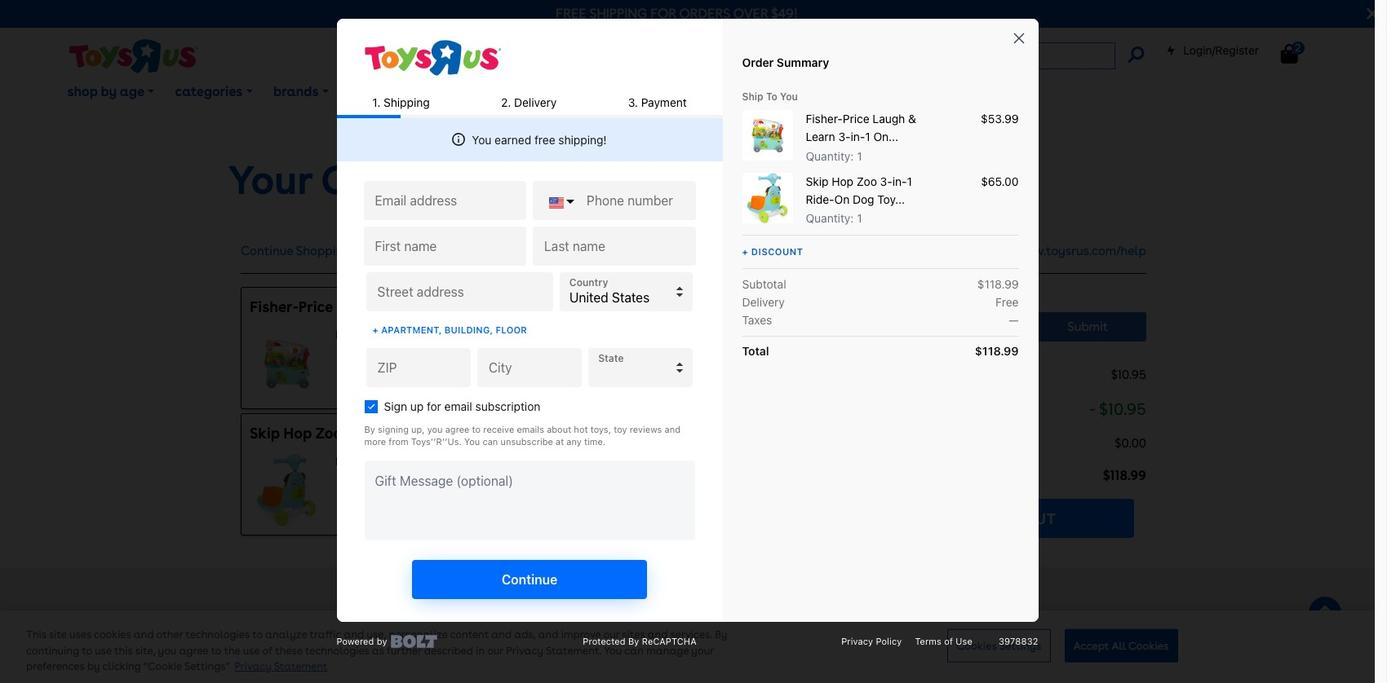 Task type: locate. For each thing, give the bounding box(es) containing it.
2 for 2
[[1295, 41, 1301, 54]]

ride-
[[388, 425, 424, 442]]

uses
[[69, 630, 91, 642]]

in- left on-
[[457, 299, 476, 316]]

1 vertical spatial in stock
[[335, 456, 377, 469]]

fisher-price laugh & learn 3-in-1 on-the-go camper image
[[256, 327, 317, 401]]

0 vertical spatial $10.95
[[1111, 368, 1147, 383]]

up
[[480, 84, 496, 100]]

use,
[[367, 630, 386, 642]]

1 horizontal spatial use
[[243, 646, 260, 658]]

to
[[252, 630, 263, 642], [82, 646, 92, 658], [211, 646, 221, 658]]

total
[[706, 329, 735, 342], [706, 456, 735, 469]]

hop
[[283, 425, 312, 442]]

scooter
[[510, 425, 564, 442]]

0 vertical spatial in stock
[[335, 329, 377, 342]]

privacy
[[506, 646, 543, 658], [234, 661, 272, 674]]

0 vertical spatial in-
[[457, 299, 476, 316]]

email
[[410, 84, 446, 100]]

1 vertical spatial in-
[[360, 425, 378, 442]]

to left the
[[211, 646, 221, 658]]

in- left ride-
[[360, 425, 378, 442]]

cookies up terms
[[957, 640, 997, 652]]

terms link
[[939, 653, 970, 666]]

zoo
[[316, 425, 342, 442]]

continuing
[[26, 646, 79, 658]]

$0.00
[[1115, 437, 1147, 452]]

privacy link
[[939, 627, 979, 640]]

2 in from the top
[[335, 456, 345, 469]]

use left of
[[243, 646, 260, 658]]

learn
[[399, 299, 440, 316]]

ads,
[[514, 630, 536, 642]]

1 horizontal spatial 2
[[1295, 41, 1301, 54]]

1 horizontal spatial cookies
[[1129, 640, 1169, 652]]

and left 'use,'
[[344, 630, 364, 642]]

1 horizontal spatial our
[[603, 630, 620, 642]]

Enter Promo Code text field
[[861, 312, 1017, 342]]

2 left items
[[618, 241, 630, 267]]

statement
[[274, 661, 328, 674]]

1 left ride-
[[378, 425, 384, 442]]

the
[[224, 646, 240, 658]]

1 horizontal spatial $65.00
[[706, 480, 753, 497]]

2 cookies from the left
[[1129, 640, 1169, 652]]

in down laugh
[[335, 329, 345, 342]]

1 horizontal spatial 1
[[476, 299, 482, 316]]

cookies
[[957, 640, 997, 652], [1129, 640, 1169, 652]]

email sign-up link
[[399, 72, 507, 112]]

stock down "skip hop zoo 3-in-1 ride-on dog toy scooter"
[[348, 456, 377, 469]]

services.
[[670, 630, 712, 642]]

0 horizontal spatial $53.99
[[501, 353, 547, 371]]

site,
[[135, 646, 155, 658]]

login/register button
[[1166, 42, 1259, 59]]

total for $53.99
[[706, 329, 735, 342]]

cookies inside "button"
[[1129, 640, 1169, 652]]

1 total from the top
[[706, 329, 735, 342]]

statement.
[[546, 646, 601, 658]]

described
[[424, 646, 473, 658]]

toy
[[481, 425, 506, 442]]

$10.95 up - $10.95
[[1111, 368, 1147, 383]]

1 $53.99 from the left
[[501, 353, 547, 371]]

$65.00 for each
[[501, 480, 548, 497]]

stock
[[348, 329, 377, 342], [348, 456, 377, 469]]

your
[[229, 157, 312, 204]]

0 vertical spatial privacy
[[506, 646, 543, 658]]

cookies right all
[[1129, 640, 1169, 652]]

technologies up the
[[186, 630, 250, 642]]

1 vertical spatial privacy
[[234, 661, 272, 674]]

$53.99 for total
[[706, 353, 752, 371]]

submit
[[1068, 320, 1108, 334]]

3- right learn
[[443, 299, 457, 316]]

1 vertical spatial technologies
[[305, 646, 369, 658]]

in stock down laugh
[[335, 329, 377, 342]]

help
[[706, 627, 730, 640]]

total for $65.00
[[706, 456, 735, 469]]

in stock down zoo
[[335, 456, 377, 469]]

cookies
[[94, 630, 131, 642]]

0 vertical spatial 3-
[[443, 299, 457, 316]]

traffic
[[310, 630, 341, 642]]

2 each from the top
[[501, 456, 528, 469]]

stock down laugh
[[348, 329, 377, 342]]

1 horizontal spatial in-
[[457, 299, 476, 316]]

3- right zoo
[[345, 425, 360, 442]]

and up manage
[[648, 630, 668, 642]]

0 horizontal spatial use
[[95, 646, 112, 658]]

0 horizontal spatial $65.00
[[501, 480, 548, 497]]

each down the the-
[[501, 329, 528, 342]]

cart
[[321, 157, 412, 204]]

bolt checkout image
[[873, 499, 1134, 538]]

your
[[692, 646, 714, 658]]

1 vertical spatial each
[[501, 456, 528, 469]]

1 vertical spatial 3-
[[345, 425, 360, 442]]

analyze
[[265, 630, 307, 642]]

1 horizontal spatial privacy
[[506, 646, 543, 658]]

accept
[[1074, 640, 1109, 652]]

1 horizontal spatial technologies
[[305, 646, 369, 658]]

free
[[556, 6, 586, 21]]

1 vertical spatial 2
[[618, 241, 630, 267]]

None search field
[[390, 42, 1116, 69]]

this
[[114, 646, 133, 658]]

by
[[87, 661, 100, 674]]

in down zoo
[[335, 456, 345, 469]]

0 vertical spatial each
[[501, 329, 528, 342]]

cookies settings
[[957, 640, 1042, 652]]

and up site,
[[134, 630, 154, 642]]

1 in from the top
[[335, 329, 345, 342]]

login/register
[[1184, 43, 1259, 57]]

5 and from the left
[[648, 630, 668, 642]]

2 right login/register
[[1295, 41, 1301, 54]]

1 vertical spatial stock
[[348, 456, 377, 469]]

1 in stock from the top
[[335, 329, 377, 342]]

privacy statement
[[234, 661, 328, 674]]

dog
[[449, 425, 477, 442]]

0 horizontal spatial 2
[[618, 241, 630, 267]]

2 in stock from the top
[[335, 456, 377, 469]]

1 horizontal spatial $53.99
[[706, 353, 752, 371]]

$118.99
[[1103, 468, 1147, 484]]

0 horizontal spatial in-
[[360, 425, 378, 442]]

2 inside your cart main content
[[618, 241, 630, 267]]

privacy down ads,
[[506, 646, 543, 658]]

our
[[603, 630, 620, 642], [487, 646, 503, 658]]

each down toy
[[501, 456, 528, 469]]

and right ads,
[[538, 630, 558, 642]]

2 items
[[618, 241, 692, 267]]

our right 'in'
[[487, 646, 503, 658]]

and
[[134, 630, 154, 642], [344, 630, 364, 642], [492, 630, 512, 642], [538, 630, 558, 642], [648, 630, 668, 642]]

preferences
[[26, 661, 85, 674]]

1 each from the top
[[501, 329, 528, 342]]

2 and from the left
[[344, 630, 364, 642]]

0 horizontal spatial cookies
[[957, 640, 997, 652]]

by
[[715, 630, 728, 642]]

improve
[[561, 630, 601, 642]]

0 vertical spatial stock
[[348, 329, 377, 342]]

on-
[[485, 299, 512, 316]]

to up of
[[252, 630, 263, 642]]

2 total from the top
[[706, 456, 735, 469]]

privacy down of
[[234, 661, 272, 674]]

to down uses
[[82, 646, 92, 658]]

manage
[[646, 646, 689, 658]]

and left ads,
[[492, 630, 512, 642]]

1 vertical spatial $10.95
[[1099, 400, 1147, 420]]

0 vertical spatial 2
[[1295, 41, 1301, 54]]

use down cookies
[[95, 646, 112, 658]]

1 stock from the top
[[348, 329, 377, 342]]

continue shopping
[[241, 244, 351, 258]]

2 $53.99 from the left
[[706, 353, 752, 371]]

1 cookies from the left
[[957, 640, 997, 652]]

quantity
[[618, 453, 668, 466]]

0 vertical spatial technologies
[[186, 630, 250, 642]]

0 horizontal spatial privacy
[[234, 661, 272, 674]]

1 left on-
[[476, 299, 482, 316]]

0 vertical spatial in
[[335, 329, 345, 342]]

stock for 3-
[[348, 456, 377, 469]]

$53.99
[[501, 353, 547, 371], [706, 353, 752, 371]]

0 horizontal spatial 3-
[[345, 425, 360, 442]]

our up you
[[603, 630, 620, 642]]

skip hop zoo 3-in-1 ride-on dog toy scooter
[[250, 425, 564, 442]]

0 vertical spatial 1
[[476, 299, 482, 316]]

cookies inside button
[[957, 640, 997, 652]]

contact
[[706, 602, 749, 615]]

these
[[275, 646, 303, 658]]

1 vertical spatial total
[[706, 456, 735, 469]]

2 stock from the top
[[348, 456, 377, 469]]

further
[[387, 646, 422, 658]]

close button image
[[1367, 5, 1378, 23]]

0 horizontal spatial 1
[[378, 425, 384, 442]]

https://www.toysrus.com/help
[[971, 244, 1147, 258]]

1 $65.00 from the left
[[501, 480, 548, 497]]

0 vertical spatial total
[[706, 329, 735, 342]]

customer service
[[706, 576, 815, 591]]

service
[[770, 576, 815, 591]]

$53.99 for each
[[501, 353, 547, 371]]

technologies down traffic
[[305, 646, 369, 658]]

2 horizontal spatial to
[[252, 630, 263, 642]]

toys r us image
[[68, 38, 198, 75]]

2 $65.00 from the left
[[706, 480, 753, 497]]

personalize
[[389, 630, 448, 642]]

in stock
[[335, 329, 377, 342], [335, 456, 377, 469]]

0 horizontal spatial our
[[487, 646, 503, 658]]

2
[[1295, 41, 1301, 54], [618, 241, 630, 267]]

$10.95 right - on the bottom right
[[1099, 400, 1147, 420]]

1 vertical spatial in
[[335, 456, 345, 469]]

1 and from the left
[[134, 630, 154, 642]]

free shipping for orders over $49! link
[[556, 6, 798, 21]]

stock for &
[[348, 329, 377, 342]]



Task type: vqa. For each thing, say whether or not it's contained in the screenshot.
the rightmost disney princess 2-in-1 deluxe royal jewels & gems image
no



Task type: describe. For each thing, give the bounding box(es) containing it.
1 horizontal spatial 3-
[[443, 299, 457, 316]]

fisher-price laugh & learn 3-in-1 on-the-go camper
[[250, 299, 622, 316]]

-
[[1090, 400, 1096, 420]]

in stock for zoo
[[335, 456, 377, 469]]

your cart main content
[[0, 121, 1387, 552]]

https://www.toysrus.com/help link
[[971, 244, 1147, 258]]

2 use from the left
[[243, 646, 260, 658]]

privacy statement link
[[234, 661, 328, 674]]

items
[[636, 241, 692, 267]]

shopping
[[296, 244, 351, 258]]

privacy
[[939, 627, 979, 640]]

help link
[[706, 627, 730, 640]]

$65.00 for total
[[706, 480, 753, 497]]

content
[[450, 630, 489, 642]]

shopping bag image
[[1281, 44, 1298, 64]]

customer
[[706, 576, 767, 591]]

sign-
[[449, 84, 480, 100]]

your cart
[[229, 157, 412, 204]]

&
[[385, 299, 395, 316]]

sites
[[622, 630, 645, 642]]

continue
[[241, 244, 293, 258]]

all
[[1112, 640, 1126, 652]]

1 vertical spatial our
[[487, 646, 503, 658]]

each for toy
[[501, 456, 528, 469]]

3 and from the left
[[492, 630, 512, 642]]

price
[[299, 299, 333, 316]]

skip
[[250, 425, 280, 442]]

2 link
[[1281, 41, 1315, 64]]

agree
[[179, 646, 208, 658]]

skip hop zoo 3-in-1 ride-on dog toy scooter image
[[256, 454, 317, 527]]

this
[[26, 630, 46, 642]]

go
[[541, 299, 561, 316]]

clicking
[[102, 661, 141, 674]]

cookies settings button
[[948, 630, 1051, 664]]

you
[[604, 646, 622, 658]]

orders
[[679, 6, 730, 21]]

email sign-up
[[410, 84, 496, 100]]

1 horizontal spatial to
[[211, 646, 221, 658]]

0 horizontal spatial technologies
[[186, 630, 250, 642]]

settings"
[[184, 661, 230, 674]]

laugh
[[337, 299, 381, 316]]

this site uses cookies and other technologies to analyze traffic and use, personalize content and ads, and improve our sites and services. by continuing to use this site, you agree to the use of these technologies as further described in our privacy statement. you can manage your preferences by clicking "cookie settings"
[[26, 630, 728, 674]]

1 vertical spatial 1
[[378, 425, 384, 442]]

2 for 2 items
[[618, 241, 630, 267]]

email sign-up menu bar
[[57, 64, 1387, 121]]

other
[[156, 630, 183, 642]]

accept all cookies button
[[1065, 630, 1178, 664]]

terms
[[939, 653, 970, 666]]

in for laugh
[[335, 329, 345, 342]]

in for zoo
[[335, 456, 345, 469]]

privacy inside this site uses cookies and other technologies to analyze traffic and use, personalize content and ads, and improve our sites and services. by continuing to use this site, you agree to the use of these technologies as further described in our privacy statement. you can manage your preferences by clicking "cookie settings"
[[506, 646, 543, 658]]

as
[[372, 646, 384, 658]]

accept all cookies
[[1074, 640, 1169, 652]]

contact us
[[706, 602, 764, 615]]

"cookie
[[143, 661, 182, 674]]

shipping
[[590, 6, 647, 21]]

submit button
[[1030, 312, 1147, 342]]

you
[[158, 646, 177, 658]]

camper
[[564, 299, 622, 316]]

on
[[424, 425, 445, 442]]

in stock for laugh
[[335, 329, 377, 342]]

of
[[262, 646, 273, 658]]

free shipping for orders over $49!
[[556, 6, 798, 21]]

for
[[651, 6, 676, 21]]

can
[[625, 646, 644, 658]]

4 and from the left
[[538, 630, 558, 642]]

continue shopping link
[[241, 244, 351, 258]]

us
[[752, 602, 764, 615]]

0 horizontal spatial to
[[82, 646, 92, 658]]

contact us link
[[706, 602, 764, 615]]

over
[[733, 6, 768, 21]]

0 vertical spatial our
[[603, 630, 620, 642]]

each for the-
[[501, 329, 528, 342]]

the-
[[512, 299, 541, 316]]

1 use from the left
[[95, 646, 112, 658]]

- $10.95
[[1090, 400, 1147, 420]]

site
[[49, 630, 67, 642]]

this icon serves as a link to download the essential accessibility assistive technology app for individuals with physical disabilities. it is featured as part of our commitment to diversity and inclusion. image
[[517, 84, 566, 102]]

in
[[476, 646, 485, 658]]



